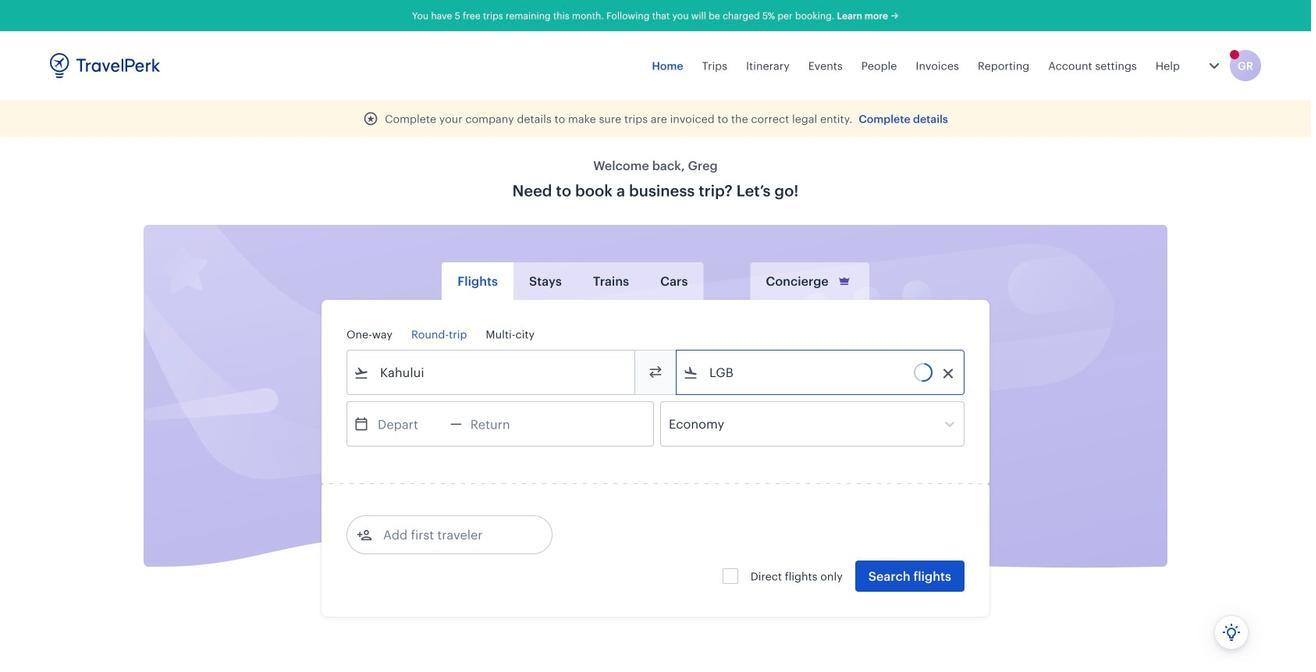Task type: describe. For each thing, give the bounding box(es) containing it.
From search field
[[369, 360, 615, 385]]

Depart text field
[[369, 402, 451, 446]]



Task type: locate. For each thing, give the bounding box(es) containing it.
Return text field
[[462, 402, 543, 446]]

To search field
[[699, 360, 944, 385]]

Add first traveler search field
[[372, 522, 535, 547]]



